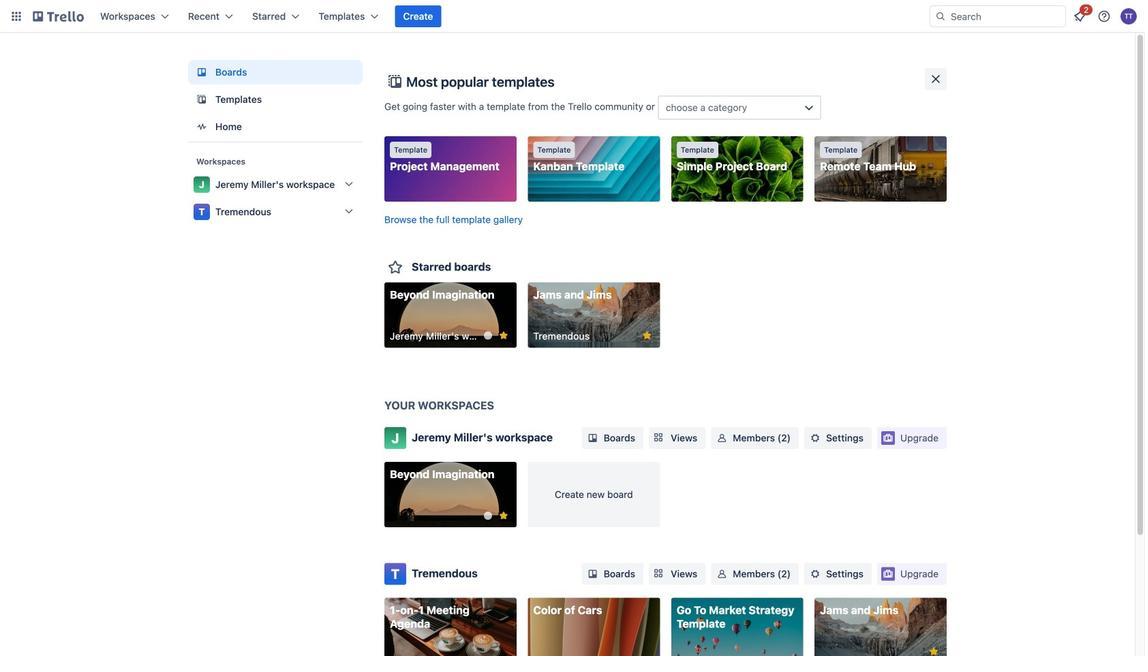 Task type: describe. For each thing, give the bounding box(es) containing it.
terry turtle (terryturtle) image
[[1121, 8, 1138, 25]]

primary element
[[0, 0, 1146, 33]]

home image
[[194, 119, 210, 135]]

1 vertical spatial click to unstar this board. it will be removed from your starred list. image
[[498, 510, 510, 522]]

Search field
[[947, 7, 1066, 26]]

board image
[[194, 64, 210, 80]]

open information menu image
[[1098, 10, 1112, 23]]



Task type: vqa. For each thing, say whether or not it's contained in the screenshot.
1st THERE IS NEW ACTIVITY ON THIS BOARD. image from the bottom
yes



Task type: locate. For each thing, give the bounding box(es) containing it.
there is new activity on this board. image
[[484, 332, 492, 340], [484, 512, 492, 520]]

0 horizontal spatial click to unstar this board. it will be removed from your starred list. image
[[498, 510, 510, 522]]

2 notifications image
[[1072, 8, 1089, 25]]

2 there is new activity on this board. image from the top
[[484, 512, 492, 520]]

1 sm image from the left
[[586, 568, 600, 581]]

1 horizontal spatial sm image
[[809, 568, 823, 581]]

click to unstar this board. it will be removed from your starred list. image
[[641, 330, 654, 342], [498, 510, 510, 522]]

0 vertical spatial click to unstar this board. it will be removed from your starred list. image
[[498, 330, 510, 342]]

0 vertical spatial there is new activity on this board. image
[[484, 332, 492, 340]]

1 vertical spatial click to unstar this board. it will be removed from your starred list. image
[[928, 646, 941, 657]]

sm image
[[586, 432, 600, 445], [716, 432, 729, 445], [809, 432, 823, 445], [716, 568, 729, 581]]

search image
[[936, 11, 947, 22]]

0 horizontal spatial sm image
[[586, 568, 600, 581]]

1 horizontal spatial click to unstar this board. it will be removed from your starred list. image
[[928, 646, 941, 657]]

1 vertical spatial there is new activity on this board. image
[[484, 512, 492, 520]]

1 there is new activity on this board. image from the top
[[484, 332, 492, 340]]

back to home image
[[33, 5, 84, 27]]

0 vertical spatial click to unstar this board. it will be removed from your starred list. image
[[641, 330, 654, 342]]

2 sm image from the left
[[809, 568, 823, 581]]

sm image
[[586, 568, 600, 581], [809, 568, 823, 581]]

0 horizontal spatial click to unstar this board. it will be removed from your starred list. image
[[498, 330, 510, 342]]

template board image
[[194, 91, 210, 108]]

click to unstar this board. it will be removed from your starred list. image
[[498, 330, 510, 342], [928, 646, 941, 657]]

1 horizontal spatial click to unstar this board. it will be removed from your starred list. image
[[641, 330, 654, 342]]



